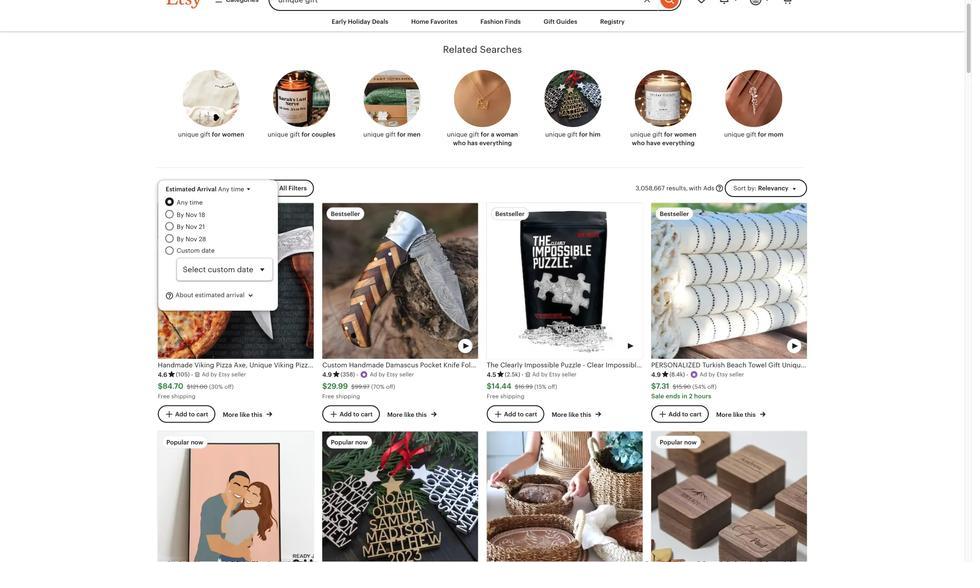 Task type: vqa. For each thing, say whether or not it's contained in the screenshot.
Large
no



Task type: locate. For each thing, give the bounding box(es) containing it.
product video element
[[323, 203, 479, 359], [487, 203, 643, 359], [652, 203, 808, 359]]

estimated
[[166, 186, 196, 193]]

shipping inside $ 84.70 $ 121.00 (30% off) free shipping
[[172, 393, 196, 400]]

any up any time link
[[218, 186, 229, 193]]

(2.5k)
[[505, 372, 521, 378]]

d for 14.44
[[536, 372, 540, 378]]

2 horizontal spatial popular now link
[[652, 432, 808, 563]]

0 horizontal spatial product video element
[[323, 203, 479, 359]]

free inside $ 14.44 $ 16.99 (15% off) free shipping
[[487, 393, 499, 400]]

to for 29.99
[[353, 411, 360, 418]]

add to cart down $ 29.99 $ 99.97 (70% off) free shipping
[[340, 411, 373, 418]]

0 horizontal spatial everything
[[480, 139, 512, 147]]

4 this from the left
[[745, 411, 756, 418]]

0 horizontal spatial bestseller
[[331, 210, 360, 217]]

3 etsy from the left
[[550, 372, 561, 378]]

1 more like this from the left
[[223, 411, 264, 418]]

add for 29.99
[[340, 411, 352, 418]]

d for 29.99
[[374, 372, 377, 378]]

more like this for 29.99
[[388, 411, 429, 418]]

3 this from the left
[[581, 411, 592, 418]]

related searches
[[443, 44, 522, 55]]

2
[[689, 393, 693, 400]]

popular now link
[[158, 432, 314, 563], [323, 432, 479, 563], [652, 432, 808, 563]]

to down in
[[683, 411, 689, 418]]

· right (358)
[[357, 371, 359, 379]]

0 horizontal spatial popular
[[166, 439, 189, 446]]

·
[[191, 371, 193, 379], [357, 371, 359, 379], [522, 371, 524, 379], [687, 371, 689, 379]]

2 more like this link from the left
[[388, 409, 437, 419]]

b up (30%
[[211, 372, 214, 378]]

1 unique from the left
[[178, 131, 199, 138]]

shipping inside $ 29.99 $ 99.97 (70% off) free shipping
[[336, 393, 360, 400]]

add
[[175, 411, 187, 418], [340, 411, 352, 418], [504, 411, 517, 418], [669, 411, 681, 418]]

for women who have everything
[[632, 131, 697, 147]]

free for 84.70
[[158, 393, 170, 400]]

0 horizontal spatial time
[[190, 199, 203, 206]]

the clearly impossible puzzle - clear impossible jigsaw puzzle acrylic hard puzzles for adults christmas gifts puzzles funny unique puzzles image
[[487, 203, 643, 359]]

d up (54%
[[704, 372, 708, 378]]

more like this link for 84.70
[[223, 409, 273, 419]]

2 horizontal spatial now
[[685, 439, 697, 446]]

off)
[[225, 384, 234, 390], [386, 384, 396, 390], [548, 384, 558, 390], [708, 384, 717, 390]]

off) for 84.70
[[225, 384, 234, 390]]

3 now from the left
[[685, 439, 697, 446]]

custom wooden guitar picks box, personalized guitar pick box storage wood guitar pick organizer music gift for guitarist musician image
[[652, 432, 808, 563]]

3 add from the left
[[504, 411, 517, 418]]

3 unique from the left
[[364, 131, 384, 138]]

arrival
[[197, 186, 217, 193]]

· right (8.4k)
[[687, 371, 689, 379]]

0 vertical spatial time
[[231, 186, 244, 193]]

· for 84.70
[[191, 371, 193, 379]]

seller
[[232, 372, 246, 378], [400, 372, 414, 378], [562, 372, 577, 378], [730, 372, 745, 378]]

3,058,667
[[636, 185, 665, 192]]

unique gift
[[447, 131, 481, 138], [631, 131, 665, 138]]

all filters
[[279, 185, 307, 192]]

b
[[211, 372, 214, 378], [379, 372, 383, 378], [541, 372, 545, 378], [709, 372, 713, 378]]

seller for 7.31
[[730, 372, 745, 378]]

popular now for faceless portrait, custom illustration, personalised photo, photo illustration, personalised portrait, boyfriend gift, girlfriend gift
[[166, 439, 203, 446]]

3 nov from the top
[[186, 236, 197, 243]]

off) for 29.99
[[386, 384, 396, 390]]

off) right (70%
[[386, 384, 396, 390]]

b for 7.31
[[709, 372, 713, 378]]

custom date
[[177, 247, 215, 254]]

$ 14.44 $ 16.99 (15% off) free shipping
[[487, 382, 558, 400]]

by
[[177, 211, 184, 218], [177, 223, 184, 231], [177, 236, 184, 243]]

relevancy
[[759, 185, 789, 192]]

0 horizontal spatial now
[[191, 439, 203, 446]]

4 off) from the left
[[708, 384, 717, 390]]

0 horizontal spatial who
[[453, 139, 466, 147]]

off) inside $ 14.44 $ 16.99 (15% off) free shipping
[[548, 384, 558, 390]]

4.9 up 7.31
[[652, 371, 661, 379]]

y up (15%
[[545, 372, 548, 378]]

cart down 2
[[690, 411, 702, 418]]

y for 84.70
[[214, 372, 217, 378]]

family christmas ornament - personalized ornament with names - christmas tree ornament image
[[323, 432, 479, 563]]

1 y from the left
[[214, 372, 217, 378]]

(54%
[[693, 384, 706, 390]]

1 vertical spatial by
[[177, 223, 184, 231]]

$
[[158, 382, 163, 391], [323, 382, 327, 391], [487, 382, 492, 391], [652, 382, 656, 391], [187, 384, 191, 390], [351, 384, 355, 390], [515, 384, 519, 390], [673, 384, 677, 390]]

1 horizontal spatial popular now
[[331, 439, 368, 446]]

b up (70%
[[379, 372, 383, 378]]

y for 14.44
[[545, 372, 548, 378]]

4 add to cart from the left
[[669, 411, 702, 418]]

add to cart down in
[[669, 411, 702, 418]]

guides
[[557, 18, 578, 25]]

fashion finds
[[481, 18, 521, 25]]

any time link
[[177, 198, 273, 207]]

2 unique from the left
[[268, 131, 288, 138]]

4 add to cart button from the left
[[652, 406, 709, 423]]

cart
[[196, 411, 208, 418], [361, 411, 373, 418], [526, 411, 538, 418], [690, 411, 702, 418]]

more down (30%
[[223, 411, 238, 418]]

2 horizontal spatial popular now
[[660, 439, 697, 446]]

like
[[240, 411, 250, 418], [404, 411, 415, 418], [569, 411, 579, 418], [734, 411, 744, 418]]

2 off) from the left
[[386, 384, 396, 390]]

4 · from the left
[[687, 371, 689, 379]]

2 unique gift from the left
[[631, 131, 665, 138]]

1 horizontal spatial bestseller
[[496, 210, 525, 217]]

everything inside for a woman who has everything
[[480, 139, 512, 147]]

1 add from the left
[[175, 411, 187, 418]]

5 for from the left
[[580, 131, 588, 138]]

a for 84.70
[[202, 372, 206, 378]]

by nov 21 link
[[177, 222, 273, 232]]

1 horizontal spatial popular
[[331, 439, 354, 446]]

unique for for men
[[364, 131, 384, 138]]

by down by nov 18 at the left
[[177, 223, 184, 231]]

1 unique gift from the left
[[447, 131, 481, 138]]

1 vertical spatial any
[[177, 199, 188, 206]]

everything inside for women who have everything
[[663, 139, 695, 147]]

time up any time link
[[231, 186, 244, 193]]

0 horizontal spatial 4.9
[[323, 371, 332, 379]]

1 for from the left
[[212, 131, 221, 138]]

4 a d b y etsy seller from the left
[[700, 372, 745, 378]]

1 this from the left
[[252, 411, 262, 418]]

banner
[[149, 0, 816, 11]]

4.9 for 7.31
[[652, 371, 661, 379]]

who inside for women who have everything
[[632, 139, 645, 147]]

· for 14.44
[[522, 371, 524, 379]]

1 d from the left
[[206, 372, 209, 378]]

now for custom wooden guitar picks box, personalized guitar pick box storage wood guitar pick organizer music gift for guitarist musician image
[[685, 439, 697, 446]]

etsy for 14.44
[[550, 372, 561, 378]]

for inside for women who have everything
[[665, 131, 673, 138]]

· right (2.5k)
[[522, 371, 524, 379]]

2 popular from the left
[[331, 439, 354, 446]]

filters
[[289, 185, 307, 192]]

cart down $ 14.44 $ 16.99 (15% off) free shipping
[[526, 411, 538, 418]]

2 y from the left
[[382, 372, 385, 378]]

1 horizontal spatial 4.9
[[652, 371, 661, 379]]

cart down $ 84.70 $ 121.00 (30% off) free shipping
[[196, 411, 208, 418]]

nov left 18
[[186, 211, 197, 218]]

for for unique gift for him
[[580, 131, 588, 138]]

shipping inside $ 14.44 $ 16.99 (15% off) free shipping
[[501, 393, 525, 400]]

(105)
[[176, 372, 190, 378]]

add for 7.31
[[669, 411, 681, 418]]

1 everything from the left
[[480, 139, 512, 147]]

3 seller from the left
[[562, 372, 577, 378]]

1 cart from the left
[[196, 411, 208, 418]]

a left woman
[[491, 131, 495, 138]]

d up 121.00
[[206, 372, 209, 378]]

$ left 99.97
[[323, 382, 327, 391]]

gift for for women
[[200, 131, 210, 138]]

y
[[214, 372, 217, 378], [382, 372, 385, 378], [545, 372, 548, 378], [713, 372, 716, 378]]

d up (70%
[[374, 372, 377, 378]]

0 horizontal spatial shipping
[[172, 393, 196, 400]]

for
[[212, 131, 221, 138], [302, 131, 310, 138], [398, 131, 406, 138], [481, 131, 490, 138], [580, 131, 588, 138], [665, 131, 673, 138], [759, 131, 767, 138]]

etsy for 7.31
[[717, 372, 728, 378]]

y up $ 7.31 $ 15.90 (54% off) sale ends in 2 hours
[[713, 372, 716, 378]]

4 y from the left
[[713, 372, 716, 378]]

y up (30%
[[214, 372, 217, 378]]

b for 14.44
[[541, 372, 545, 378]]

a
[[491, 131, 495, 138], [202, 372, 206, 378], [370, 372, 374, 378], [533, 372, 537, 378], [700, 372, 704, 378]]

to down $ 14.44 $ 16.99 (15% off) free shipping
[[518, 411, 524, 418]]

bestseller for 7.31
[[660, 210, 690, 217]]

a d b y etsy seller up (54%
[[700, 372, 745, 378]]

2 add from the left
[[340, 411, 352, 418]]

shipping down 14.44
[[501, 393, 525, 400]]

d up (15%
[[536, 372, 540, 378]]

more like this for 14.44
[[552, 411, 593, 418]]

1 bestseller from the left
[[331, 210, 360, 217]]

1 horizontal spatial women
[[675, 131, 697, 138]]

off) right (54%
[[708, 384, 717, 390]]

1 horizontal spatial free
[[323, 393, 335, 400]]

menu bar
[[149, 11, 816, 32]]

2 a d b y etsy seller from the left
[[370, 372, 414, 378]]

2 women from the left
[[675, 131, 697, 138]]

everything down woman
[[480, 139, 512, 147]]

cart for 7.31
[[690, 411, 702, 418]]

unique
[[178, 131, 199, 138], [268, 131, 288, 138], [364, 131, 384, 138], [447, 131, 468, 138], [546, 131, 566, 138], [631, 131, 651, 138], [725, 131, 745, 138]]

3 bestseller from the left
[[660, 210, 690, 217]]

more like this
[[223, 411, 264, 418], [388, 411, 429, 418], [552, 411, 593, 418], [717, 411, 758, 418]]

free down 29.99
[[323, 393, 335, 400]]

a d b y etsy seller for 7.31
[[700, 372, 745, 378]]

0 horizontal spatial any
[[177, 199, 188, 206]]

free inside $ 29.99 $ 99.97 (70% off) free shipping
[[323, 393, 335, 400]]

by nov 18
[[177, 211, 205, 218]]

$ 7.31 $ 15.90 (54% off) sale ends in 2 hours
[[652, 382, 717, 400]]

by up the custom
[[177, 236, 184, 243]]

off) inside $ 29.99 $ 99.97 (70% off) free shipping
[[386, 384, 396, 390]]

3 more like this link from the left
[[552, 409, 602, 419]]

1 vertical spatial nov
[[186, 223, 197, 231]]

gift
[[200, 131, 210, 138], [290, 131, 300, 138], [386, 131, 396, 138], [469, 131, 480, 138], [568, 131, 578, 138], [653, 131, 663, 138], [747, 131, 757, 138]]

free for 14.44
[[487, 393, 499, 400]]

b up hours
[[709, 372, 713, 378]]

about estimated arrival
[[174, 292, 245, 299]]

deals
[[372, 18, 389, 25]]

a up 121.00
[[202, 372, 206, 378]]

1 popular from the left
[[166, 439, 189, 446]]

unique gift for him
[[546, 131, 601, 138]]

popular now for custom wooden guitar picks box, personalized guitar pick box storage wood guitar pick organizer music gift for guitarist musician image
[[660, 439, 697, 446]]

1 who from the left
[[453, 139, 466, 147]]

a d b y etsy seller for 29.99
[[370, 372, 414, 378]]

off) right (15%
[[548, 384, 558, 390]]

4 to from the left
[[683, 411, 689, 418]]

add to cart down $ 84.70 $ 121.00 (30% off) free shipping
[[175, 411, 208, 418]]

0 horizontal spatial free
[[158, 393, 170, 400]]

for for unique gift for men
[[398, 131, 406, 138]]

7 gift from the left
[[747, 131, 757, 138]]

a d b y etsy seller up (15%
[[533, 372, 577, 378]]

4 more from the left
[[717, 411, 732, 418]]

0 horizontal spatial women
[[222, 131, 244, 138]]

2 horizontal spatial free
[[487, 393, 499, 400]]

4 seller from the left
[[730, 372, 745, 378]]

cart down $ 29.99 $ 99.97 (70% off) free shipping
[[361, 411, 373, 418]]

free inside $ 84.70 $ 121.00 (30% off) free shipping
[[158, 393, 170, 400]]

1 horizontal spatial everything
[[663, 139, 695, 147]]

1 popular now link from the left
[[158, 432, 314, 563]]

1 etsy from the left
[[219, 372, 230, 378]]

everything right have
[[663, 139, 695, 147]]

any time
[[177, 199, 203, 206]]

time up by nov 18 at the left
[[190, 199, 203, 206]]

4 like from the left
[[734, 411, 744, 418]]

0 vertical spatial nov
[[186, 211, 197, 218]]

to down $ 29.99 $ 99.97 (70% off) free shipping
[[353, 411, 360, 418]]

like for 7.31
[[734, 411, 744, 418]]

off) inside $ 84.70 $ 121.00 (30% off) free shipping
[[225, 384, 234, 390]]

add to cart for 7.31
[[669, 411, 702, 418]]

3 popular from the left
[[660, 439, 683, 446]]

nov for 21
[[186, 223, 197, 231]]

3 like from the left
[[569, 411, 579, 418]]

4.9 up 29.99
[[323, 371, 332, 379]]

off) for 14.44
[[548, 384, 558, 390]]

· right (105)
[[191, 371, 193, 379]]

4.5
[[487, 371, 497, 379]]

for for unique gift for women
[[212, 131, 221, 138]]

a d b y etsy seller
[[202, 372, 246, 378], [370, 372, 414, 378], [533, 372, 577, 378], [700, 372, 745, 378]]

early holiday deals link
[[325, 13, 396, 30]]

1 horizontal spatial time
[[231, 186, 244, 193]]

2 cart from the left
[[361, 411, 373, 418]]

2 etsy from the left
[[387, 372, 398, 378]]

2 horizontal spatial bestseller
[[660, 210, 690, 217]]

this
[[252, 411, 262, 418], [416, 411, 427, 418], [581, 411, 592, 418], [745, 411, 756, 418]]

1 more from the left
[[223, 411, 238, 418]]

by nov 18 link
[[177, 210, 273, 219]]

1 horizontal spatial popular now link
[[323, 432, 479, 563]]

3,058,667 results,
[[636, 185, 688, 192]]

2 bestseller from the left
[[496, 210, 525, 217]]

2 more from the left
[[388, 411, 403, 418]]

bestseller
[[331, 210, 360, 217], [496, 210, 525, 217], [660, 210, 690, 217]]

b up (15%
[[541, 372, 545, 378]]

add down ends
[[669, 411, 681, 418]]

2 shipping from the left
[[336, 393, 360, 400]]

popular for the family christmas ornament - personalized ornament with names - christmas tree ornament image on the left of page
[[331, 439, 354, 446]]

1 shipping from the left
[[172, 393, 196, 400]]

$ up sale
[[652, 382, 656, 391]]

4 add from the left
[[669, 411, 681, 418]]

him
[[590, 131, 601, 138]]

more down $ 14.44 $ 16.99 (15% off) free shipping
[[552, 411, 568, 418]]

2 product video element from the left
[[487, 203, 643, 359]]

3 product video element from the left
[[652, 203, 808, 359]]

1 nov from the top
[[186, 211, 197, 218]]

3 d from the left
[[536, 372, 540, 378]]

add to cart button down $ 14.44 $ 16.99 (15% off) free shipping
[[487, 406, 545, 423]]

3 gift from the left
[[386, 131, 396, 138]]

2 gift from the left
[[290, 131, 300, 138]]

3 · from the left
[[522, 371, 524, 379]]

more for 29.99
[[388, 411, 403, 418]]

2 4.9 from the left
[[652, 371, 661, 379]]

84.70
[[163, 382, 184, 391]]

0 horizontal spatial popular now
[[166, 439, 203, 446]]

3 for from the left
[[398, 131, 406, 138]]

(8.4k)
[[670, 372, 685, 378]]

shipping down 29.99
[[336, 393, 360, 400]]

2 seller from the left
[[400, 372, 414, 378]]

1 gift from the left
[[200, 131, 210, 138]]

menu bar containing early holiday deals
[[149, 11, 816, 32]]

by down any time
[[177, 211, 184, 218]]

nov for 18
[[186, 211, 197, 218]]

add to cart for 29.99
[[340, 411, 373, 418]]

1 add to cart from the left
[[175, 411, 208, 418]]

2 vertical spatial by
[[177, 236, 184, 243]]

a up (70%
[[370, 372, 374, 378]]

any
[[218, 186, 229, 193], [177, 199, 188, 206]]

product video element for 7.31
[[652, 203, 808, 359]]

seller for 14.44
[[562, 372, 577, 378]]

1 horizontal spatial who
[[632, 139, 645, 147]]

2 more like this from the left
[[388, 411, 429, 418]]

add down $ 29.99 $ 99.97 (70% off) free shipping
[[340, 411, 352, 418]]

121.00
[[191, 384, 208, 390]]

add to cart button down in
[[652, 406, 709, 423]]

add down $ 84.70 $ 121.00 (30% off) free shipping
[[175, 411, 187, 418]]

off) right (30%
[[225, 384, 234, 390]]

time
[[231, 186, 244, 193], [190, 199, 203, 206]]

2 for from the left
[[302, 131, 310, 138]]

more
[[223, 411, 238, 418], [388, 411, 403, 418], [552, 411, 568, 418], [717, 411, 732, 418]]

6 gift from the left
[[653, 131, 663, 138]]

add to cart button down $ 84.70 $ 121.00 (30% off) free shipping
[[158, 406, 215, 423]]

1 now from the left
[[191, 439, 203, 446]]

4 more like this link from the left
[[717, 409, 766, 419]]

has
[[468, 139, 478, 147]]

4 etsy from the left
[[717, 372, 728, 378]]

3 add to cart from the left
[[504, 411, 538, 418]]

None search field
[[269, 0, 682, 11]]

cart for 29.99
[[361, 411, 373, 418]]

add to cart down $ 14.44 $ 16.99 (15% off) free shipping
[[504, 411, 538, 418]]

0 horizontal spatial popular now link
[[158, 432, 314, 563]]

free down 84.70
[[158, 393, 170, 400]]

unique gift up has
[[447, 131, 481, 138]]

1 horizontal spatial now
[[355, 439, 368, 446]]

any down estimated on the top of the page
[[177, 199, 188, 206]]

select an estimated delivery date option group
[[165, 198, 273, 281]]

nov left the 21
[[186, 223, 197, 231]]

2 horizontal spatial product video element
[[652, 203, 808, 359]]

2 horizontal spatial shipping
[[501, 393, 525, 400]]

1 add to cart button from the left
[[158, 406, 215, 423]]

more down $ 29.99 $ 99.97 (70% off) free shipping
[[388, 411, 403, 418]]

fashion finds link
[[474, 13, 528, 30]]

popular for custom wooden guitar picks box, personalized guitar pick box storage wood guitar pick organizer music gift for guitarist musician image
[[660, 439, 683, 446]]

who left have
[[632, 139, 645, 147]]

2 vertical spatial nov
[[186, 236, 197, 243]]

this for 14.44
[[581, 411, 592, 418]]

unique gift for women
[[178, 131, 244, 138]]

3 popular now from the left
[[660, 439, 697, 446]]

2 d from the left
[[374, 372, 377, 378]]

0 vertical spatial any
[[218, 186, 229, 193]]

unique for for couples
[[268, 131, 288, 138]]

2 horizontal spatial popular
[[660, 439, 683, 446]]

women inside for women who have everything
[[675, 131, 697, 138]]

2 · from the left
[[357, 371, 359, 379]]

1 horizontal spatial product video element
[[487, 203, 643, 359]]

2 to from the left
[[353, 411, 360, 418]]

seller for 84.70
[[232, 372, 246, 378]]

1 horizontal spatial shipping
[[336, 393, 360, 400]]

unique gift for have
[[631, 131, 665, 138]]

free down 14.44
[[487, 393, 499, 400]]

who left has
[[453, 139, 466, 147]]

unique gift up have
[[631, 131, 665, 138]]

etsy
[[219, 372, 230, 378], [387, 372, 398, 378], [550, 372, 561, 378], [717, 372, 728, 378]]

1 vertical spatial time
[[190, 199, 203, 206]]

4 for from the left
[[481, 131, 490, 138]]

d
[[206, 372, 209, 378], [374, 372, 377, 378], [536, 372, 540, 378], [704, 372, 708, 378]]

with
[[689, 185, 702, 192]]

0 horizontal spatial unique gift
[[447, 131, 481, 138]]

add to cart button
[[158, 406, 215, 423], [323, 406, 380, 423], [487, 406, 545, 423], [652, 406, 709, 423]]

1 like from the left
[[240, 411, 250, 418]]

2 now from the left
[[355, 439, 368, 446]]

0 vertical spatial by
[[177, 211, 184, 218]]

to down $ 84.70 $ 121.00 (30% off) free shipping
[[189, 411, 195, 418]]

3 b from the left
[[541, 372, 545, 378]]

gift for for mom
[[747, 131, 757, 138]]

unique for for mom
[[725, 131, 745, 138]]

3 to from the left
[[518, 411, 524, 418]]

a d b y etsy seller up (70%
[[370, 372, 414, 378]]

2 nov from the top
[[186, 223, 197, 231]]

more like this link for 29.99
[[388, 409, 437, 419]]

a d b y etsy seller up (30%
[[202, 372, 246, 378]]

nov left 28
[[186, 236, 197, 243]]

seller for 29.99
[[400, 372, 414, 378]]

5 gift from the left
[[568, 131, 578, 138]]

1 b from the left
[[211, 372, 214, 378]]

2 this from the left
[[416, 411, 427, 418]]

cart for 14.44
[[526, 411, 538, 418]]

y up (70%
[[382, 372, 385, 378]]

1 horizontal spatial unique gift
[[631, 131, 665, 138]]

1 a d b y etsy seller from the left
[[202, 372, 246, 378]]

1 to from the left
[[189, 411, 195, 418]]

1 popular now from the left
[[166, 439, 203, 446]]

product video element for 14.44
[[487, 203, 643, 359]]

now for the family christmas ornament - personalized ornament with names - christmas tree ornament image on the left of page
[[355, 439, 368, 446]]

shipping down 84.70
[[172, 393, 196, 400]]

free
[[158, 393, 170, 400], [323, 393, 335, 400], [487, 393, 499, 400]]

to
[[189, 411, 195, 418], [353, 411, 360, 418], [518, 411, 524, 418], [683, 411, 689, 418]]

1 by from the top
[[177, 211, 184, 218]]

2 add to cart from the left
[[340, 411, 373, 418]]

by for by nov 28
[[177, 236, 184, 243]]

more down $ 7.31 $ 15.90 (54% off) sale ends in 2 hours
[[717, 411, 732, 418]]

add down $ 14.44 $ 16.99 (15% off) free shipping
[[504, 411, 517, 418]]

everything
[[480, 139, 512, 147], [663, 139, 695, 147]]

a up (15%
[[533, 372, 537, 378]]

6 for from the left
[[665, 131, 673, 138]]

$ down (358)
[[351, 384, 355, 390]]

7 for from the left
[[759, 131, 767, 138]]

add to cart button for 14.44
[[487, 406, 545, 423]]

a up (54%
[[700, 372, 704, 378]]

2 everything from the left
[[663, 139, 695, 147]]

more for 84.70
[[223, 411, 238, 418]]

off) inside $ 7.31 $ 15.90 (54% off) sale ends in 2 hours
[[708, 384, 717, 390]]

more like this for 84.70
[[223, 411, 264, 418]]

add to cart button down $ 29.99 $ 99.97 (70% off) free shipping
[[323, 406, 380, 423]]

$ down (105)
[[187, 384, 191, 390]]

now
[[191, 439, 203, 446], [355, 439, 368, 446], [685, 439, 697, 446]]

by for by nov 18
[[177, 211, 184, 218]]



Task type: describe. For each thing, give the bounding box(es) containing it.
finds
[[505, 18, 521, 25]]

$ 84.70 $ 121.00 (30% off) free shipping
[[158, 382, 234, 400]]

29.99
[[327, 382, 348, 391]]

this for 29.99
[[416, 411, 427, 418]]

date
[[202, 247, 215, 254]]

cart for 84.70
[[196, 411, 208, 418]]

(70%
[[371, 384, 385, 390]]

ends
[[666, 393, 681, 400]]

by:
[[748, 185, 757, 192]]

to for 84.70
[[189, 411, 195, 418]]

early
[[332, 18, 347, 25]]

unique gift for couples
[[268, 131, 336, 138]]

etsy for 84.70
[[219, 372, 230, 378]]

more for 14.44
[[552, 411, 568, 418]]

shipping for 84.70
[[172, 393, 196, 400]]

(358)
[[341, 372, 355, 378]]

time inside select an estimated delivery date option group
[[190, 199, 203, 206]]

custom handmade damascus pocket knife folding knife rose & olive wood handle usa groomsmen gift personalized gift anniversary gift for him image
[[323, 203, 479, 359]]

like for 14.44
[[569, 411, 579, 418]]

unique for for him
[[546, 131, 566, 138]]

4.9 for 29.99
[[323, 371, 332, 379]]

in
[[682, 393, 688, 400]]

add to cart for 14.44
[[504, 411, 538, 418]]

to for 7.31
[[683, 411, 689, 418]]

product video element for 29.99
[[323, 203, 479, 359]]

6 unique from the left
[[631, 131, 651, 138]]

99.97
[[355, 384, 370, 390]]

any inside any time link
[[177, 199, 188, 206]]

now for faceless portrait, custom illustration, personalised photo, photo illustration, personalised portrait, boyfriend gift, girlfriend gift
[[191, 439, 203, 446]]

for inside for a woman who has everything
[[481, 131, 490, 138]]

gift guides
[[544, 18, 578, 25]]

$ down (2.5k)
[[515, 384, 519, 390]]

like for 29.99
[[404, 411, 415, 418]]

more like this link for 7.31
[[717, 409, 766, 419]]

unique christmas gift ideas for holiday gifts thank you handmade gift basket for mom as a hostess gift bread warming tray image
[[487, 432, 643, 563]]

y for 7.31
[[713, 372, 716, 378]]

mom
[[769, 131, 784, 138]]

4.6
[[158, 371, 167, 379]]

favorites
[[431, 18, 458, 25]]

couples
[[312, 131, 336, 138]]

$ up ends
[[673, 384, 677, 390]]

by nov 21
[[177, 223, 205, 231]]

results,
[[667, 185, 688, 192]]

related
[[443, 44, 478, 55]]

personalized turkish beach towel gift unique, monogrammed gift for girls weekend trip,  gift for woman who have everything, christmas gifts image
[[652, 203, 808, 359]]

with ads
[[689, 185, 715, 192]]

fashion
[[481, 18, 504, 25]]

registry
[[601, 18, 625, 25]]

registry link
[[593, 13, 632, 30]]

home
[[411, 18, 429, 25]]

ads
[[704, 185, 715, 192]]

4 gift from the left
[[469, 131, 480, 138]]

(15%
[[535, 384, 547, 390]]

free for 29.99
[[323, 393, 335, 400]]

popular for faceless portrait, custom illustration, personalised photo, photo illustration, personalised portrait, boyfriend gift, girlfriend gift
[[166, 439, 189, 446]]

estimated
[[195, 292, 225, 299]]

1 horizontal spatial any
[[218, 186, 229, 193]]

men
[[408, 131, 421, 138]]

sort
[[734, 185, 746, 192]]

more like this for 7.31
[[717, 411, 758, 418]]

7.31
[[656, 382, 670, 391]]

y for 29.99
[[382, 372, 385, 378]]

arrival
[[226, 292, 245, 299]]

shipping for 29.99
[[336, 393, 360, 400]]

about
[[176, 292, 194, 299]]

more for 7.31
[[717, 411, 732, 418]]

by nov 28 link
[[177, 234, 273, 244]]

add for 84.70
[[175, 411, 187, 418]]

home favorites
[[411, 18, 458, 25]]

a for 14.44
[[533, 372, 537, 378]]

more like this link for 14.44
[[552, 409, 602, 419]]

gift guides link
[[537, 13, 585, 30]]

gift for for couples
[[290, 131, 300, 138]]

gift for for men
[[386, 131, 396, 138]]

to for 14.44
[[518, 411, 524, 418]]

who inside for a woman who has everything
[[453, 139, 466, 147]]

a d b y etsy seller for 14.44
[[533, 372, 577, 378]]

estimated arrival any time
[[166, 186, 244, 193]]

16.99
[[519, 384, 533, 390]]

have
[[647, 139, 661, 147]]

d for 84.70
[[206, 372, 209, 378]]

Search for anything text field
[[269, 0, 659, 11]]

$ down 4.6
[[158, 382, 163, 391]]

unique gift for men
[[364, 131, 421, 138]]

gift
[[544, 18, 555, 25]]

early holiday deals
[[332, 18, 389, 25]]

15.90
[[677, 384, 691, 390]]

add to cart button for 7.31
[[652, 406, 709, 423]]

· for 7.31
[[687, 371, 689, 379]]

hours
[[695, 393, 712, 400]]

· for 29.99
[[357, 371, 359, 379]]

a inside for a woman who has everything
[[491, 131, 495, 138]]

1 women from the left
[[222, 131, 244, 138]]

popular now for the family christmas ornament - personalized ornament with names - christmas tree ornament image on the left of page
[[331, 439, 368, 446]]

add to cart for 84.70
[[175, 411, 208, 418]]

$ down 4.5
[[487, 382, 492, 391]]

by for by nov 21
[[177, 223, 184, 231]]

28
[[199, 236, 206, 243]]

bestseller for 14.44
[[496, 210, 525, 217]]

this for 84.70
[[252, 411, 262, 418]]

gift for for him
[[568, 131, 578, 138]]

2 popular now link from the left
[[323, 432, 479, 563]]

like for 84.70
[[240, 411, 250, 418]]

$ 29.99 $ 99.97 (70% off) free shipping
[[323, 382, 396, 400]]

bestseller for 29.99
[[331, 210, 360, 217]]

nov for 28
[[186, 236, 197, 243]]

14.44
[[492, 382, 512, 391]]

for a woman who has everything
[[453, 131, 518, 147]]

4 unique from the left
[[447, 131, 468, 138]]

shipping for 14.44
[[501, 393, 525, 400]]

etsy for 29.99
[[387, 372, 398, 378]]

a d b y etsy seller for 84.70
[[202, 372, 246, 378]]

b for 84.70
[[211, 372, 214, 378]]

this for 7.31
[[745, 411, 756, 418]]

21
[[199, 223, 205, 231]]

sort by: relevancy
[[734, 185, 789, 192]]

b for 29.99
[[379, 372, 383, 378]]

add to cart button for 84.70
[[158, 406, 215, 423]]

about estimated arrival button
[[165, 287, 263, 305]]

all
[[279, 185, 287, 192]]

holiday
[[348, 18, 371, 25]]

custom
[[177, 247, 200, 254]]

searches
[[480, 44, 522, 55]]

home favorites link
[[404, 13, 465, 30]]

all filters button
[[262, 180, 314, 197]]

d for 7.31
[[704, 372, 708, 378]]

unique gift for mom
[[725, 131, 784, 138]]

add for 14.44
[[504, 411, 517, 418]]

sale
[[652, 393, 665, 400]]

by nov 28
[[177, 236, 206, 243]]

18
[[199, 211, 205, 218]]

faceless portrait, custom illustration, personalised photo, photo illustration, personalised portrait, boyfriend gift, girlfriend gift image
[[158, 432, 314, 563]]

handmade viking pizza axe, unique viking pizza cutter axe with leather sheath, ideal christmas gift for her image
[[158, 203, 314, 359]]

for for unique gift for couples
[[302, 131, 310, 138]]

woman
[[496, 131, 518, 138]]

add to cart button for 29.99
[[323, 406, 380, 423]]

unique for for women
[[178, 131, 199, 138]]

(30%
[[209, 384, 223, 390]]

3 popular now link from the left
[[652, 432, 808, 563]]



